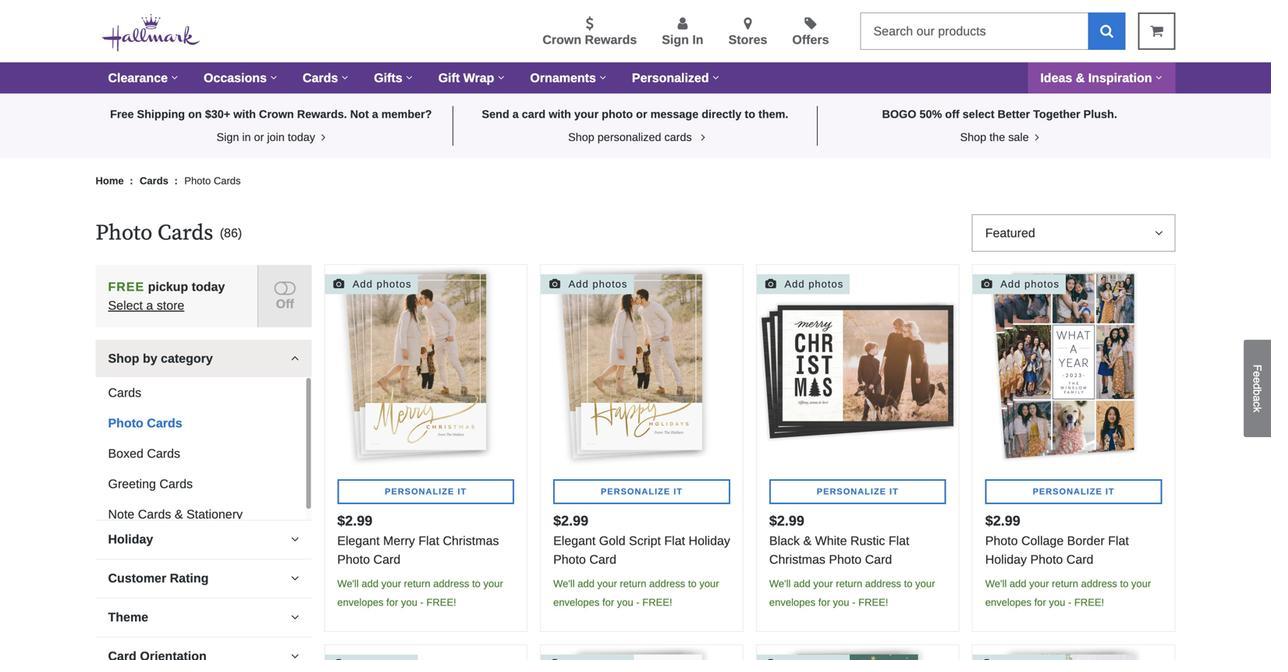 Task type: describe. For each thing, give the bounding box(es) containing it.
icon image for sign in or join today
[[318, 132, 326, 143]]

- for $2.99 black & white rustic flat christmas photo card
[[852, 597, 856, 609]]

clearance link
[[96, 62, 191, 94]]

member?
[[381, 108, 432, 121]]

we'll for $2.99 black & white rustic flat christmas photo card
[[769, 579, 791, 590]]

1 horizontal spatial today
[[288, 131, 315, 144]]

we'll for $2.99 elegant gold script flat holiday photo card
[[553, 579, 575, 590]]

envelopes for $2.99 elegant merry flat christmas photo card
[[337, 597, 384, 609]]

envelopes for $2.99 elegant gold script flat holiday photo card
[[553, 597, 600, 609]]

customer rating
[[108, 572, 209, 586]]

- for $2.99 photo collage border flat holiday photo card
[[1068, 597, 1072, 609]]

black & white rustic flat christmas photo card link
[[769, 532, 946, 570]]

cards up boxed cards
[[147, 417, 182, 431]]

personalize it link for $2.99 elegant gold script flat holiday photo card
[[553, 480, 730, 505]]

for for $2.99 elegant merry flat christmas photo card
[[386, 597, 398, 609]]

to for $2.99 photo collage border flat holiday photo card
[[1120, 579, 1129, 590]]

gifts link
[[362, 62, 426, 94]]

rewards
[[585, 33, 637, 47]]

address for $2.99 black & white rustic flat christmas photo card
[[865, 579, 901, 590]]

photo cards inside cards menu menu
[[108, 417, 182, 431]]

return for $2.99 elegant merry flat christmas photo card
[[404, 579, 430, 590]]

free! for $2.99 photo collage border flat holiday photo card
[[1075, 597, 1104, 609]]

home link
[[96, 175, 127, 187]]

for for $2.99 elegant gold script flat holiday photo card
[[602, 597, 614, 609]]

shop the sale
[[960, 131, 1032, 144]]

select
[[108, 299, 143, 313]]

photo cards section
[[96, 215, 312, 661]]

plush.
[[1084, 108, 1117, 121]]

$2.99 for $2.99 photo collage border flat holiday photo card
[[985, 513, 1021, 529]]

note cards & stationery
[[108, 508, 243, 522]]

ornaments
[[530, 71, 596, 85]]

card
[[522, 108, 546, 121]]

sign for sign in
[[662, 33, 689, 47]]

$2.99 for $2.99 black & white rustic flat christmas photo card
[[769, 513, 805, 529]]

1 with from the left
[[233, 108, 256, 121]]

elegant for $2.99 elegant merry flat christmas photo card
[[337, 535, 380, 549]]

clearance
[[108, 71, 168, 85]]

- for $2.99 elegant merry flat christmas photo card
[[420, 597, 424, 609]]

shop personalized cards
[[568, 131, 695, 144]]

photo inside the $2.99 elegant gold script flat holiday photo card
[[553, 553, 586, 567]]

card inside the $2.99 elegant gold script flat holiday photo card
[[589, 553, 617, 567]]

& for note
[[175, 508, 183, 522]]

theme tab
[[96, 598, 312, 637]]

icon image for shop the sale
[[1032, 132, 1039, 143]]

the
[[990, 131, 1005, 144]]

icon image for shop personalized cards
[[695, 132, 702, 143]]

cards up greeting cards at the bottom of the page
[[147, 447, 180, 461]]

flat inside the $2.99 black & white rustic flat christmas photo card
[[889, 535, 910, 549]]

photo cards main content
[[0, 94, 1271, 661]]

article containing shop by category
[[96, 340, 312, 530]]

your down gold at the bottom of the page
[[597, 579, 617, 590]]

your left photo
[[574, 108, 599, 121]]

greeting
[[108, 477, 156, 491]]

elegant gold script flat holiday photo card link
[[553, 532, 730, 570]]

ideas & inspiration
[[1041, 71, 1152, 85]]

- for $2.99 elegant gold script flat holiday photo card
[[636, 597, 640, 609]]

photo inside the $2.99 black & white rustic flat christmas photo card
[[829, 553, 862, 567]]

cards inside menu bar
[[303, 71, 338, 85]]

customer rating tab
[[96, 559, 312, 598]]

occasions link
[[191, 62, 290, 94]]

it for $2.99 elegant merry flat christmas photo card
[[458, 487, 467, 497]]

you for $2.99 photo collage border flat holiday photo card
[[1049, 597, 1065, 609]]

add for $2.99 elegant gold script flat holiday photo card
[[578, 579, 595, 590]]

flat inside $2.99 elegant merry flat christmas photo card
[[419, 535, 439, 549]]

personalize it for $2.99 black & white rustic flat christmas photo card
[[817, 487, 899, 497]]

message
[[651, 108, 699, 121]]

elegant merry flat christmas photo card link
[[337, 532, 514, 570]]

address for $2.99 elegant gold script flat holiday photo card
[[649, 579, 685, 590]]

them.
[[759, 108, 789, 121]]

a inside "free pickup today select a store"
[[146, 299, 153, 313]]

store
[[157, 299, 184, 313]]

ornaments link
[[518, 62, 620, 94]]

directly
[[702, 108, 742, 121]]

address for $2.99 elegant merry flat christmas photo card
[[433, 579, 469, 590]]

photo
[[602, 108, 633, 121]]

white
[[815, 535, 847, 549]]

flat inside the $2.99 elegant gold script flat holiday photo card
[[664, 535, 685, 549]]

category
[[161, 352, 213, 366]]

today inside "free pickup today select a store"
[[192, 280, 225, 294]]

$2.99 for $2.99 elegant merry flat christmas photo card
[[337, 513, 373, 529]]

card inside $2.99 photo collage border flat holiday photo card
[[1067, 553, 1094, 567]]

banner containing crown rewards
[[0, 0, 1271, 94]]

collage
[[1022, 535, 1064, 549]]

shopping cart image
[[1150, 24, 1163, 38]]

menu bar containing clearance
[[96, 62, 1176, 94]]

you for $2.99 elegant merry flat christmas photo card
[[401, 597, 417, 609]]

f
[[1251, 365, 1264, 372]]

photo inside $2.99 elegant merry flat christmas photo card
[[337, 553, 370, 567]]

greeting cards
[[108, 477, 193, 491]]

add for $2.99 black & white rustic flat christmas photo card
[[794, 579, 811, 590]]

$2.99 elegant merry flat christmas photo card
[[337, 513, 499, 567]]

k
[[1251, 408, 1264, 413]]

sign in link
[[662, 16, 704, 49]]

shop for shop personalized cards
[[568, 131, 595, 144]]

3 $2.99 article from the left
[[756, 265, 960, 633]]

holiday for $2.99 elegant gold script flat holiday photo card
[[689, 535, 730, 549]]

border
[[1067, 535, 1105, 549]]

not
[[350, 108, 369, 121]]

gift wrap link
[[426, 62, 518, 94]]

theme
[[108, 611, 148, 625]]

$2.99 black & white rustic flat christmas photo card
[[769, 513, 910, 567]]

you for $2.99 black & white rustic flat christmas photo card
[[833, 597, 849, 609]]

photo cards link
[[96, 414, 305, 433]]

offers
[[792, 33, 829, 47]]

$2.99 elegant gold script flat holiday photo card
[[553, 513, 730, 567]]

shipping
[[137, 108, 185, 121]]

& inside ideas & inspiration link
[[1076, 71, 1085, 85]]

f e e d b a c k
[[1251, 365, 1264, 413]]

off
[[945, 108, 960, 121]]

sale
[[1008, 131, 1029, 144]]

free! for $2.99 elegant merry flat christmas photo card
[[426, 597, 456, 609]]

select a store link
[[108, 299, 184, 313]]

crown inside photo cards main content
[[259, 108, 294, 121]]

cards up (86)
[[214, 175, 241, 187]]

crown rewards
[[543, 33, 637, 47]]

b
[[1251, 390, 1264, 396]]

bogo 50% off select better together plush.
[[882, 108, 1117, 121]]

rewards.
[[297, 108, 347, 121]]

sign in or join today
[[217, 131, 318, 144]]

Search our products search field
[[860, 12, 1088, 50]]

envelopes for $2.99 photo collage border flat holiday photo card
[[985, 597, 1032, 609]]

customer
[[108, 572, 166, 586]]

gifts
[[374, 71, 402, 85]]

tab inside photo cards main content
[[96, 637, 312, 661]]

cards down greeting cards at the bottom of the page
[[138, 508, 171, 522]]

d
[[1251, 384, 1264, 390]]

personalized link
[[620, 62, 732, 94]]

1 $2.99 article from the left
[[324, 265, 528, 633]]

on
[[188, 108, 202, 121]]

you for $2.99 elegant gold script flat holiday photo card
[[617, 597, 633, 609]]

your down white
[[813, 579, 833, 590]]

send a card with your photo or message directly to them.
[[482, 108, 789, 121]]

(86)
[[220, 226, 242, 241]]

personalize for $2.99 photo collage border flat holiday photo card
[[1033, 487, 1103, 497]]

your down elegant gold script flat holiday photo card link
[[699, 579, 719, 590]]

personalized
[[632, 71, 709, 85]]

to left them.
[[745, 108, 755, 121]]

rating
[[170, 572, 209, 586]]

greeting cards link
[[96, 475, 305, 494]]

ideas
[[1041, 71, 1072, 85]]

by
[[143, 352, 157, 366]]

personalized
[[598, 131, 661, 144]]

stationery
[[187, 508, 243, 522]]

search image
[[1100, 24, 1114, 38]]

angle down image for holiday
[[291, 534, 299, 546]]

gift
[[438, 71, 460, 85]]

card inside the $2.99 black & white rustic flat christmas photo card
[[865, 553, 892, 567]]

hallmark link
[[102, 12, 213, 55]]

photo inside cards menu menu
[[108, 417, 143, 431]]

elegant for $2.99 elegant gold script flat holiday photo card
[[553, 535, 596, 549]]



Task type: locate. For each thing, give the bounding box(es) containing it.
angle down image for shop by category
[[291, 353, 299, 365]]

1 vertical spatial christmas
[[769, 553, 826, 567]]

4 envelopes from the left
[[985, 597, 1032, 609]]

4 personalize it from the left
[[1033, 487, 1115, 497]]

3 $2.99 from the left
[[553, 513, 589, 529]]

angle down image inside shop by category tab
[[291, 353, 299, 365]]

1 vertical spatial in
[[242, 131, 251, 144]]

for for $2.99 black & white rustic flat christmas photo card
[[818, 597, 830, 609]]

script
[[629, 535, 661, 549]]

article
[[96, 340, 312, 530], [324, 645, 528, 661], [540, 645, 744, 661], [756, 645, 960, 661], [972, 645, 1176, 661]]

c
[[1251, 402, 1264, 408]]

1 add from the left
[[362, 579, 379, 590]]

tab
[[96, 637, 312, 661]]

angle down image inside holiday tab
[[291, 534, 299, 546]]

crown inside menu
[[543, 33, 581, 47]]

personalize for $2.99 black & white rustic flat christmas photo card
[[817, 487, 887, 497]]

50%
[[920, 108, 942, 121]]

wrap
[[463, 71, 494, 85]]

2 we'll add your return address to your envelopes for you - free! from the left
[[769, 579, 935, 609]]

card down merry
[[373, 553, 401, 567]]

it up photo collage border flat holiday photo card link
[[1106, 487, 1115, 497]]

4 add from the left
[[1010, 579, 1027, 590]]

2 angle down image from the top
[[291, 534, 299, 546]]

2 flat from the left
[[889, 535, 910, 549]]

we'll add your return address to your envelopes for you - free! down elegant gold script flat holiday photo card link
[[553, 579, 719, 609]]

for down gold at the bottom of the page
[[602, 597, 614, 609]]

hallmark image
[[102, 14, 200, 52]]

1 envelopes from the left
[[337, 597, 384, 609]]

4 we'll from the left
[[985, 579, 1007, 590]]

2 add from the left
[[794, 579, 811, 590]]

it up $2.99 elegant merry flat christmas photo card
[[458, 487, 467, 497]]

today right pickup
[[192, 280, 225, 294]]

occasions
[[204, 71, 267, 85]]

3 flat from the left
[[664, 535, 685, 549]]

3 return from the left
[[620, 579, 646, 590]]

black
[[769, 535, 800, 549]]

2 e from the top
[[1251, 378, 1264, 384]]

christmas
[[443, 535, 499, 549], [769, 553, 826, 567]]

2 personalize it link from the left
[[769, 480, 946, 505]]

2 we'll from the left
[[769, 579, 791, 590]]

2 horizontal spatial holiday
[[985, 553, 1027, 567]]

cards up rewards.
[[303, 71, 338, 85]]

0 vertical spatial christmas
[[443, 535, 499, 549]]

0 vertical spatial cards link
[[290, 62, 362, 94]]

angle down image for theme
[[291, 612, 299, 624]]

add down elegant gold script flat holiday photo card link
[[578, 579, 595, 590]]

return
[[404, 579, 430, 590], [836, 579, 863, 590], [620, 579, 646, 590], [1052, 579, 1079, 590]]

we'll add your return address to your envelopes for you - free! for $2.99 elegant merry flat christmas photo card
[[337, 579, 503, 609]]

menu
[[225, 13, 848, 49]]

angle down image inside customer rating tab
[[291, 573, 299, 585]]

2 personalize from the left
[[817, 487, 887, 497]]

add
[[362, 579, 379, 590], [794, 579, 811, 590], [578, 579, 595, 590], [1010, 579, 1027, 590]]

boxed cards
[[108, 447, 180, 461]]

cards left (86)
[[158, 220, 213, 248]]

2 $2.99 from the left
[[769, 513, 805, 529]]

it up the $2.99 elegant gold script flat holiday photo card
[[674, 487, 683, 497]]

$2.99 inside $2.99 photo collage border flat holiday photo card
[[985, 513, 1021, 529]]

christmas down black
[[769, 553, 826, 567]]

4 for from the left
[[1034, 597, 1046, 609]]

envelopes
[[337, 597, 384, 609], [769, 597, 816, 609], [553, 597, 600, 609], [985, 597, 1032, 609]]

return down the black & white rustic flat christmas photo card link
[[836, 579, 863, 590]]

0 horizontal spatial christmas
[[443, 535, 499, 549]]

elegant left merry
[[337, 535, 380, 549]]

1 vertical spatial cards link
[[140, 175, 171, 187]]

3 for from the left
[[602, 597, 614, 609]]

free
[[110, 108, 134, 121], [108, 280, 145, 294]]

elegant left gold at the bottom of the page
[[553, 535, 596, 549]]

in inside sign in link
[[692, 33, 704, 47]]

1 - from the left
[[420, 597, 424, 609]]

elegant inside $2.99 elegant merry flat christmas photo card
[[337, 535, 380, 549]]

$2.99 up black
[[769, 513, 805, 529]]

& left stationery
[[175, 508, 183, 522]]

we'll add your return address to your envelopes for you - free! for $2.99 elegant gold script flat holiday photo card
[[553, 579, 719, 609]]

2 - from the left
[[852, 597, 856, 609]]

personalize it for $2.99 elegant merry flat christmas photo card
[[385, 487, 467, 497]]

with
[[233, 108, 256, 121], [549, 108, 571, 121]]

0 horizontal spatial holiday
[[108, 533, 153, 547]]

personalize it link up $2.99 elegant merry flat christmas photo card
[[337, 480, 514, 505]]

we'll for $2.99 photo collage border flat holiday photo card
[[985, 579, 1007, 590]]

a inside f e e d b a c k button
[[1251, 396, 1264, 402]]

1 it from the left
[[458, 487, 467, 497]]

2 vertical spatial &
[[803, 535, 812, 549]]

$30+
[[205, 108, 230, 121]]

address down the black & white rustic flat christmas photo card link
[[865, 579, 901, 590]]

1 horizontal spatial sign
[[662, 33, 689, 47]]

icon image inside photo cards section
[[274, 279, 296, 298]]

3 we'll from the left
[[553, 579, 575, 590]]

add for $2.99 elegant merry flat christmas photo card
[[362, 579, 379, 590]]

free for free shipping on $30+ with crown rewards. not a member?
[[110, 108, 134, 121]]

return down elegant gold script flat holiday photo card link
[[620, 579, 646, 590]]

you down photo collage border flat holiday photo card link
[[1049, 597, 1065, 609]]

sign inside photo cards main content
[[217, 131, 239, 144]]

your down collage
[[1029, 579, 1049, 590]]

crown up ornaments
[[543, 33, 581, 47]]

to for $2.99 black & white rustic flat christmas photo card
[[904, 579, 913, 590]]

flat inside $2.99 photo collage border flat holiday photo card
[[1108, 535, 1129, 549]]

1 horizontal spatial holiday
[[689, 535, 730, 549]]

cards down shop by category
[[108, 386, 141, 400]]

1 we'll add your return address to your envelopes for you - free! from the left
[[337, 579, 503, 609]]

4 free! from the left
[[1075, 597, 1104, 609]]

3 we'll add your return address to your envelopes for you - free! from the left
[[553, 579, 719, 609]]

1 vertical spatial angle down image
[[291, 534, 299, 546]]

menu containing crown rewards
[[225, 13, 848, 49]]

photo
[[184, 175, 211, 187], [96, 220, 152, 248], [108, 417, 143, 431], [985, 535, 1018, 549], [337, 553, 370, 567], [829, 553, 862, 567], [553, 553, 586, 567], [1031, 553, 1063, 567]]

photo collage border flat holiday photo card link
[[985, 532, 1162, 570]]

3 personalize it link from the left
[[553, 480, 730, 505]]

gift wrap
[[438, 71, 494, 85]]

$2.99 photo collage border flat holiday photo card
[[985, 513, 1129, 567]]

to down elegant merry flat christmas photo card "link"
[[472, 579, 481, 590]]

4 return from the left
[[1052, 579, 1079, 590]]

bold folk art lettering flat holiday photo card, image
[[325, 646, 527, 661], [325, 646, 527, 661]]

1 vertical spatial sign
[[217, 131, 239, 144]]

card down gold at the bottom of the page
[[589, 553, 617, 567]]

angle down image
[[291, 353, 299, 365], [291, 534, 299, 546]]

it for $2.99 photo collage border flat holiday photo card
[[1106, 487, 1115, 497]]

1 horizontal spatial &
[[803, 535, 812, 549]]

$2.99 for $2.99 elegant gold script flat holiday photo card
[[553, 513, 589, 529]]

flat right rustic
[[889, 535, 910, 549]]

2 envelopes from the left
[[769, 597, 816, 609]]

banner
[[0, 0, 1271, 94]]

it for $2.99 elegant gold script flat holiday photo card
[[674, 487, 683, 497]]

with right $30+
[[233, 108, 256, 121]]

select
[[963, 108, 995, 121]]

a left store
[[146, 299, 153, 313]]

$2.99 up photo collage border flat holiday photo card link
[[985, 513, 1021, 529]]

your down elegant merry flat christmas photo card "link"
[[483, 579, 503, 590]]

elegant
[[337, 535, 380, 549], [553, 535, 596, 549]]

you
[[401, 597, 417, 609], [833, 597, 849, 609], [617, 597, 633, 609], [1049, 597, 1065, 609]]

return for $2.99 photo collage border flat holiday photo card
[[1052, 579, 1079, 590]]

in for sign in or join today
[[242, 131, 251, 144]]

1 vertical spatial today
[[192, 280, 225, 294]]

$2.99 article
[[324, 265, 528, 633], [540, 265, 744, 633], [756, 265, 960, 633], [972, 265, 1176, 633]]

we'll add your return address to your envelopes for you - free! for $2.99 black & white rustic flat christmas photo card
[[769, 579, 935, 609]]

0 horizontal spatial with
[[233, 108, 256, 121]]

retro-style merry flat christmas photo card, image
[[541, 646, 743, 661], [541, 646, 743, 661]]

free inside "free pickup today select a store"
[[108, 280, 145, 294]]

personalize it link up rustic
[[769, 480, 946, 505]]

flat right script
[[664, 535, 685, 549]]

cards
[[664, 131, 692, 144]]

f e e d b a c k button
[[1244, 340, 1271, 438]]

4 it from the left
[[1106, 487, 1115, 497]]

1 angle down image from the top
[[291, 353, 299, 365]]

menu bar
[[96, 62, 1176, 94]]

sign for sign in or join today
[[217, 131, 239, 144]]

0 horizontal spatial crown
[[259, 108, 294, 121]]

elegant inside the $2.99 elegant gold script flat holiday photo card
[[553, 535, 596, 549]]

1 vertical spatial free
[[108, 280, 145, 294]]

1 vertical spatial &
[[175, 508, 183, 522]]

$2.99 inside $2.99 elegant merry flat christmas photo card
[[337, 513, 373, 529]]

& inside note cards & stationery link
[[175, 508, 183, 522]]

2 it from the left
[[890, 487, 899, 497]]

in inside photo cards main content
[[242, 131, 251, 144]]

2 you from the left
[[833, 597, 849, 609]]

3 - from the left
[[636, 597, 640, 609]]

1 flat from the left
[[419, 535, 439, 549]]

personalize it for $2.99 photo collage border flat holiday photo card
[[1033, 487, 1115, 497]]

flat right the border
[[1108, 535, 1129, 549]]

0 vertical spatial in
[[692, 33, 704, 47]]

christmas right merry
[[443, 535, 499, 549]]

1 vertical spatial photo cards
[[108, 417, 182, 431]]

3 envelopes from the left
[[553, 597, 600, 609]]

to for $2.99 elegant gold script flat holiday photo card
[[688, 579, 697, 590]]

with right card
[[549, 108, 571, 121]]

bogo
[[882, 108, 917, 121]]

shop left personalized
[[568, 131, 595, 144]]

angle down image
[[291, 573, 299, 585], [291, 612, 299, 624], [291, 651, 299, 661]]

personalize it up the border
[[1033, 487, 1115, 497]]

0 horizontal spatial or
[[254, 131, 264, 144]]

1 horizontal spatial elegant
[[553, 535, 596, 549]]

4 - from the left
[[1068, 597, 1072, 609]]

$2.99 inside the $2.99 black & white rustic flat christmas photo card
[[769, 513, 805, 529]]

add down collage
[[1010, 579, 1027, 590]]

1 e from the top
[[1251, 372, 1264, 378]]

4 personalize from the left
[[1033, 487, 1103, 497]]

your down merry
[[381, 579, 401, 590]]

holiday down note
[[108, 533, 153, 547]]

0 horizontal spatial today
[[192, 280, 225, 294]]

for for $2.99 photo collage border flat holiday photo card
[[1034, 597, 1046, 609]]

send
[[482, 108, 509, 121]]

3 you from the left
[[617, 597, 633, 609]]

0 horizontal spatial elegant
[[337, 535, 380, 549]]

1 $2.99 from the left
[[337, 513, 373, 529]]

to for $2.99 elegant merry flat christmas photo card
[[472, 579, 481, 590]]

your down photo collage border flat holiday photo card link
[[1132, 579, 1151, 590]]

or left join
[[254, 131, 264, 144]]

0 horizontal spatial sign
[[217, 131, 239, 144]]

crown up join
[[259, 108, 294, 121]]

2 horizontal spatial shop
[[960, 131, 987, 144]]

crown rewards link
[[543, 16, 637, 49]]

-
[[420, 597, 424, 609], [852, 597, 856, 609], [636, 597, 640, 609], [1068, 597, 1072, 609]]

2 for from the left
[[818, 597, 830, 609]]

cards link up rewards.
[[290, 62, 362, 94]]

1 personalize from the left
[[385, 487, 455, 497]]

icon image
[[318, 132, 326, 143], [695, 132, 702, 143], [1032, 132, 1039, 143], [274, 279, 296, 298]]

crown
[[543, 33, 581, 47], [259, 108, 294, 121]]

in up the personalized link
[[692, 33, 704, 47]]

None search field
[[860, 12, 1126, 50]]

0 vertical spatial crown
[[543, 33, 581, 47]]

2 personalize it from the left
[[817, 487, 899, 497]]

1 angle down image from the top
[[291, 573, 299, 585]]

1 horizontal spatial shop
[[568, 131, 595, 144]]

0 vertical spatial photo cards
[[184, 175, 241, 187]]

2 with from the left
[[549, 108, 571, 121]]

pickup
[[148, 280, 188, 294]]

to
[[745, 108, 755, 121], [472, 579, 481, 590], [904, 579, 913, 590], [688, 579, 697, 590], [1120, 579, 1129, 590]]

card
[[373, 553, 401, 567], [865, 553, 892, 567], [589, 553, 617, 567], [1067, 553, 1094, 567]]

holiday inside tab
[[108, 533, 153, 547]]

we'll add your return address to your envelopes for you - free! down the black & white rustic flat christmas photo card link
[[769, 579, 935, 609]]

in left join
[[242, 131, 251, 144]]

a
[[372, 108, 378, 121], [513, 108, 519, 121], [146, 299, 153, 313], [1251, 396, 1264, 402]]

personalize it up $2.99 elegant merry flat christmas photo card
[[385, 487, 467, 497]]

cards right the home link
[[140, 175, 168, 187]]

black & white rustic flat christmas photo card, image
[[757, 265, 959, 467], [757, 265, 959, 467]]

address down photo collage border flat holiday photo card link
[[1081, 579, 1117, 590]]

your down the black & white rustic flat christmas photo card link
[[916, 579, 935, 590]]

we'll add your return address to your envelopes for you - free! down photo collage border flat holiday photo card link
[[985, 579, 1151, 609]]

free! down the black & white rustic flat christmas photo card link
[[858, 597, 888, 609]]

1 return from the left
[[404, 579, 430, 590]]

address down elegant gold script flat holiday photo card link
[[649, 579, 685, 590]]

1 horizontal spatial photo cards
[[184, 175, 241, 187]]

3 personalize from the left
[[601, 487, 671, 497]]

0 vertical spatial sign
[[662, 33, 689, 47]]

shop for shop the sale
[[960, 131, 987, 144]]

0 vertical spatial angle down image
[[291, 573, 299, 585]]

it for $2.99 black & white rustic flat christmas photo card
[[890, 487, 899, 497]]

add down black
[[794, 579, 811, 590]]

angle down image for customer rating
[[291, 573, 299, 585]]

shop
[[568, 131, 595, 144], [960, 131, 987, 144], [108, 352, 139, 366]]

2 $2.99 article from the left
[[540, 265, 744, 633]]

inspiration
[[1088, 71, 1152, 85]]

elegant merry flat christmas photo card, image
[[325, 265, 527, 467], [325, 265, 527, 467]]

we'll add your return address to your envelopes for you - free! for $2.99 photo collage border flat holiday photo card
[[985, 579, 1151, 609]]

envelopes for $2.99 black & white rustic flat christmas photo card
[[769, 597, 816, 609]]

1 horizontal spatial christmas
[[769, 553, 826, 567]]

address for $2.99 photo collage border flat holiday photo card
[[1081, 579, 1117, 590]]

together
[[1033, 108, 1081, 121]]

4 flat from the left
[[1108, 535, 1129, 549]]

photo collage border flat holiday photo card, image
[[973, 265, 1175, 467], [973, 265, 1175, 467]]

3 free! from the left
[[642, 597, 672, 609]]

1 horizontal spatial or
[[636, 108, 647, 121]]

1 for from the left
[[386, 597, 398, 609]]

stores link
[[729, 16, 767, 49]]

2 elegant from the left
[[553, 535, 596, 549]]

& for $2.99
[[803, 535, 812, 549]]

it
[[458, 487, 467, 497], [890, 487, 899, 497], [674, 487, 683, 497], [1106, 487, 1115, 497]]

personalize it link for $2.99 elegant merry flat christmas photo card
[[337, 480, 514, 505]]

free left shipping
[[110, 108, 134, 121]]

2 address from the left
[[865, 579, 901, 590]]

colorful shadowed lettering flat holiday photo card, image
[[757, 646, 959, 661], [757, 646, 959, 661]]

3 card from the left
[[589, 553, 617, 567]]

free pickup today select a store
[[108, 280, 225, 313]]

1 we'll from the left
[[337, 579, 359, 590]]

sign down $30+
[[217, 131, 239, 144]]

$2.99 up elegant merry flat christmas photo card "link"
[[337, 513, 373, 529]]

free! down elegant merry flat christmas photo card "link"
[[426, 597, 456, 609]]

christmas inside the $2.99 black & white rustic flat christmas photo card
[[769, 553, 826, 567]]

note cards & stationery link
[[96, 506, 305, 524]]

boxed cards link
[[96, 445, 305, 463]]

tab list
[[96, 340, 312, 661]]

0 vertical spatial today
[[288, 131, 315, 144]]

to down the black & white rustic flat christmas photo card link
[[904, 579, 913, 590]]

personalize up $2.99 elegant merry flat christmas photo card
[[385, 487, 455, 497]]

cards link right the home link
[[140, 175, 171, 187]]

holiday inside the $2.99 elegant gold script flat holiday photo card
[[689, 535, 730, 549]]

4 card from the left
[[1067, 553, 1094, 567]]

1 vertical spatial crown
[[259, 108, 294, 121]]

elegant gold script flat holiday photo card, image
[[541, 265, 743, 467], [541, 265, 743, 467]]

4 personalize it link from the left
[[985, 480, 1162, 505]]

envelopes down collage
[[985, 597, 1032, 609]]

e
[[1251, 372, 1264, 378], [1251, 378, 1264, 384]]

0 horizontal spatial shop
[[108, 352, 139, 366]]

address down elegant merry flat christmas photo card "link"
[[433, 579, 469, 590]]

cards menu menu
[[96, 378, 305, 530]]

- down elegant merry flat christmas photo card "link"
[[420, 597, 424, 609]]

shop for shop by category
[[108, 352, 139, 366]]

3 address from the left
[[649, 579, 685, 590]]

stores
[[729, 33, 767, 47]]

product list element
[[324, 265, 1176, 661]]

naughty and nice flat christmas photo card, image
[[973, 646, 1175, 661], [973, 646, 1175, 661]]

3 personalize it from the left
[[601, 487, 683, 497]]

3 add from the left
[[578, 579, 595, 590]]

free! for $2.99 black & white rustic flat christmas photo card
[[858, 597, 888, 609]]

& inside the $2.99 black & white rustic flat christmas photo card
[[803, 535, 812, 549]]

1 card from the left
[[373, 553, 401, 567]]

tab list inside photo cards main content
[[96, 340, 312, 661]]

angle down image inside theme tab
[[291, 612, 299, 624]]

free for free pickup today select a store
[[108, 280, 145, 294]]

holiday
[[108, 533, 153, 547], [689, 535, 730, 549], [985, 553, 1027, 567]]

better
[[998, 108, 1030, 121]]

4 address from the left
[[1081, 579, 1117, 590]]

0 horizontal spatial photo cards
[[108, 417, 182, 431]]

1 you from the left
[[401, 597, 417, 609]]

2 horizontal spatial &
[[1076, 71, 1085, 85]]

you down elegant gold script flat holiday photo card link
[[617, 597, 633, 609]]

1 elegant from the left
[[337, 535, 380, 549]]

0 horizontal spatial &
[[175, 508, 183, 522]]

add down elegant merry flat christmas photo card "link"
[[362, 579, 379, 590]]

1 vertical spatial angle down image
[[291, 612, 299, 624]]

0 vertical spatial angle down image
[[291, 353, 299, 365]]

personalize for $2.99 elegant gold script flat holiday photo card
[[601, 487, 671, 497]]

or right photo
[[636, 108, 647, 121]]

personalize it for $2.99 elegant gold script flat holiday photo card
[[601, 487, 683, 497]]

2 return from the left
[[836, 579, 863, 590]]

merry
[[383, 535, 415, 549]]

cards
[[303, 71, 338, 85], [140, 175, 168, 187], [214, 175, 241, 187], [158, 220, 213, 248], [108, 386, 141, 400], [147, 417, 182, 431], [147, 447, 180, 461], [159, 477, 193, 491], [138, 508, 171, 522]]

2 vertical spatial cards link
[[96, 384, 305, 403]]

we'll add your return address to your envelopes for you - free! down elegant merry flat christmas photo card "link"
[[337, 579, 503, 609]]

shop inside shop by category tab
[[108, 352, 139, 366]]

1 vertical spatial or
[[254, 131, 264, 144]]

0 vertical spatial or
[[636, 108, 647, 121]]

2 card from the left
[[865, 553, 892, 567]]

2 angle down image from the top
[[291, 612, 299, 624]]

cards up note cards & stationery
[[159, 477, 193, 491]]

free! for $2.99 elegant gold script flat holiday photo card
[[642, 597, 672, 609]]

1 personalize it link from the left
[[337, 480, 514, 505]]

gold
[[599, 535, 626, 549]]

4 we'll add your return address to your envelopes for you - free! from the left
[[985, 579, 1151, 609]]

shop by category
[[108, 352, 213, 366]]

home
[[96, 175, 124, 187]]

envelopes down black
[[769, 597, 816, 609]]

0 vertical spatial free
[[110, 108, 134, 121]]

3 it from the left
[[674, 487, 683, 497]]

to down photo collage border flat holiday photo card link
[[1120, 579, 1129, 590]]

a right not
[[372, 108, 378, 121]]

- down photo collage border flat holiday photo card link
[[1068, 597, 1072, 609]]

sign in
[[662, 33, 704, 47]]

personalize it link for $2.99 photo collage border flat holiday photo card
[[985, 480, 1162, 505]]

photo cards (86)
[[96, 220, 242, 248]]

a up k
[[1251, 396, 1264, 402]]

return for $2.99 elegant gold script flat holiday photo card
[[620, 579, 646, 590]]

1 address from the left
[[433, 579, 469, 590]]

personalize it link for $2.99 black & white rustic flat christmas photo card
[[769, 480, 946, 505]]

3 angle down image from the top
[[291, 651, 299, 661]]

0 vertical spatial &
[[1076, 71, 1085, 85]]

personalize it up rustic
[[817, 487, 899, 497]]

card inside $2.99 elegant merry flat christmas photo card
[[373, 553, 401, 567]]

photo cards banner
[[96, 220, 312, 248]]

add for $2.99 photo collage border flat holiday photo card
[[1010, 579, 1027, 590]]

1 personalize it from the left
[[385, 487, 467, 497]]

tab list containing shop by category
[[96, 340, 312, 661]]

card down the border
[[1067, 553, 1094, 567]]

personalize it
[[385, 487, 467, 497], [817, 487, 899, 497], [601, 487, 683, 497], [1033, 487, 1115, 497]]

boxed
[[108, 447, 143, 461]]

holiday tab
[[96, 520, 312, 559]]

we'll for $2.99 elegant merry flat christmas photo card
[[337, 579, 359, 590]]

it up the black & white rustic flat christmas photo card link
[[890, 487, 899, 497]]

1 horizontal spatial crown
[[543, 33, 581, 47]]

shop by category tab
[[96, 340, 312, 378]]

2 free! from the left
[[858, 597, 888, 609]]

e up 'b'
[[1251, 378, 1264, 384]]

sign inside menu
[[662, 33, 689, 47]]

& right black
[[803, 535, 812, 549]]

personalize up $2.99 photo collage border flat holiday photo card
[[1033, 487, 1103, 497]]

rustic
[[851, 535, 885, 549]]

2 vertical spatial angle down image
[[291, 651, 299, 661]]

4 $2.99 from the left
[[985, 513, 1021, 529]]

offers link
[[792, 16, 829, 49]]

free up select
[[108, 280, 145, 294]]

1 horizontal spatial in
[[692, 33, 704, 47]]

in
[[692, 33, 704, 47], [242, 131, 251, 144]]

return for $2.99 black & white rustic flat christmas photo card
[[836, 579, 863, 590]]

1 horizontal spatial with
[[549, 108, 571, 121]]

holiday for $2.99 photo collage border flat holiday photo card
[[985, 553, 1027, 567]]

return down elegant merry flat christmas photo card "link"
[[404, 579, 430, 590]]

$2.99 up elegant gold script flat holiday photo card link
[[553, 513, 589, 529]]

cards link up photo cards link
[[96, 384, 305, 403]]

for
[[386, 597, 398, 609], [818, 597, 830, 609], [602, 597, 614, 609], [1034, 597, 1046, 609]]

a left card
[[513, 108, 519, 121]]

&
[[1076, 71, 1085, 85], [175, 508, 183, 522], [803, 535, 812, 549]]

personalize for $2.99 elegant merry flat christmas photo card
[[385, 487, 455, 497]]

personalize it link up the border
[[985, 480, 1162, 505]]

today right join
[[288, 131, 315, 144]]

personalize it up the $2.99 elegant gold script flat holiday photo card
[[601, 487, 683, 497]]

4 you from the left
[[1049, 597, 1065, 609]]

0 horizontal spatial in
[[242, 131, 251, 144]]

$2.99 inside the $2.99 elegant gold script flat holiday photo card
[[553, 513, 589, 529]]

you down elegant merry flat christmas photo card "link"
[[401, 597, 417, 609]]

free! down elegant gold script flat holiday photo card link
[[642, 597, 672, 609]]

christmas inside $2.99 elegant merry flat christmas photo card
[[443, 535, 499, 549]]

for down white
[[818, 597, 830, 609]]

1 free! from the left
[[426, 597, 456, 609]]

$2.99
[[337, 513, 373, 529], [769, 513, 805, 529], [553, 513, 589, 529], [985, 513, 1021, 529]]

holiday right script
[[689, 535, 730, 549]]

4 $2.99 article from the left
[[972, 265, 1176, 633]]

in for sign in
[[692, 33, 704, 47]]

e up d
[[1251, 372, 1264, 378]]

today
[[288, 131, 315, 144], [192, 280, 225, 294]]

holiday inside $2.99 photo collage border flat holiday photo card
[[985, 553, 1027, 567]]

join
[[267, 131, 285, 144]]



Task type: vqa. For each thing, say whether or not it's contained in the screenshot.
Border
yes



